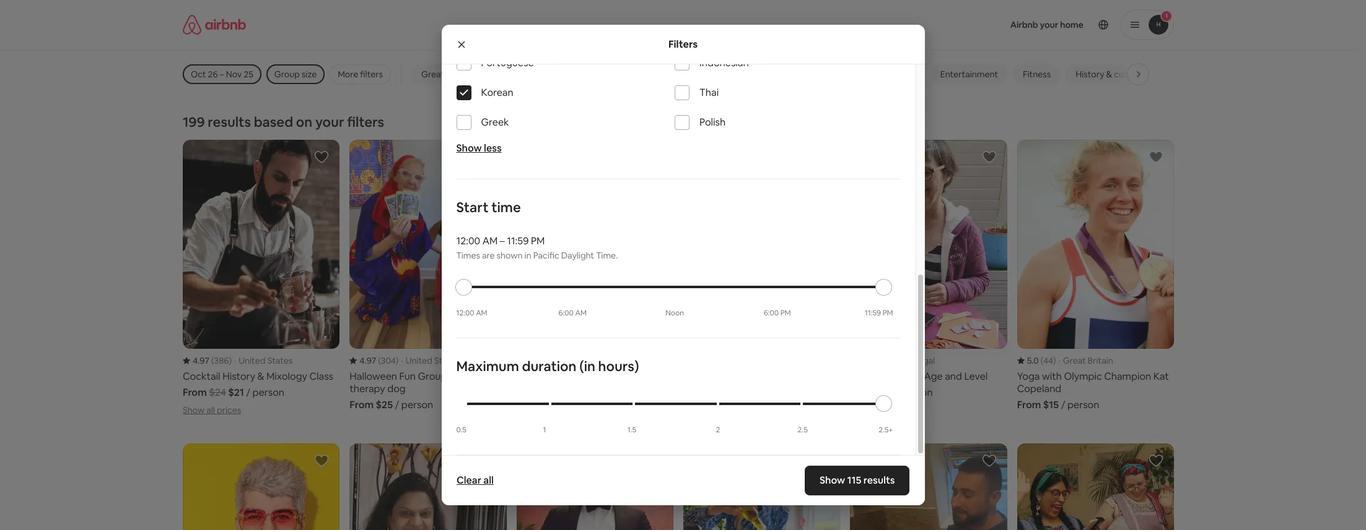 Task type: locate. For each thing, give the bounding box(es) containing it.
& for arts
[[670, 69, 676, 80]]

great for groups button
[[411, 64, 497, 85]]

11:59 pm
[[865, 309, 893, 318]]

drinks
[[890, 69, 916, 80]]

show all prices button inside cocktail history & mixology class group
[[183, 405, 241, 416]]

1 4.97 from the left
[[193, 356, 209, 367]]

· inside 'yoga with olympic champion kat copeland' group
[[1059, 356, 1061, 367]]

family friendly
[[512, 69, 570, 80]]

4.97 for from $25
[[360, 356, 376, 367]]

4.97 inside halloween fun grouptarot with a therapy dog "group"
[[360, 356, 376, 367]]

maximum duration (in hours)
[[456, 358, 639, 375]]

fitness
[[1023, 69, 1051, 80]]

) up the $21
[[229, 356, 232, 367]]

1 horizontal spatial results
[[864, 475, 895, 488]]

) for from $15
[[1053, 356, 1056, 367]]

person inside halloween fun grouptarot with a therapy dog "group"
[[401, 399, 433, 412]]

states inside halloween fun grouptarot with a therapy dog "group"
[[434, 356, 460, 367]]

rating 4.97 out of 5; 386 reviews image
[[183, 356, 232, 367]]

show all prices button down $24
[[183, 405, 241, 416]]

great left "for"
[[421, 69, 444, 80]]

·
[[234, 356, 236, 367], [401, 356, 403, 367], [569, 356, 571, 367], [1059, 356, 1061, 367]]

( inside 'yoga with olympic champion kat copeland' group
[[1041, 356, 1043, 367]]

am for 12:00 am – 11:59 pm times are shown in pacific daylight time.
[[482, 235, 498, 248]]

2 horizontal spatial pm
[[883, 309, 893, 318]]

0 vertical spatial 12:00
[[456, 235, 480, 248]]

4.99 ( 408 ) · brazil
[[526, 356, 594, 367]]

0 horizontal spatial results
[[208, 113, 251, 131]]

all down $24
[[206, 405, 215, 416]]

person inside 'yoga with olympic champion kat copeland' group
[[1068, 399, 1099, 412]]

/ right the $21
[[246, 386, 250, 399]]

save this experience image
[[481, 150, 496, 165], [648, 454, 663, 469], [982, 454, 997, 469], [1149, 454, 1164, 469]]

11:59 inside 12:00 am – 11:59 pm times are shown in pacific daylight time.
[[507, 235, 529, 248]]

great inside button
[[421, 69, 444, 80]]

more
[[338, 69, 358, 80]]

) for from $25
[[396, 356, 399, 367]]

1 vertical spatial filters
[[347, 113, 384, 131]]

/ for from $15 / person
[[1061, 399, 1065, 412]]

from for from $24 $21 / person show all prices
[[183, 386, 207, 399]]

( right 4.99
[[546, 356, 548, 367]]

1 states from the left
[[267, 356, 293, 367]]

united right 386
[[239, 356, 265, 367]]

& right arts
[[670, 69, 676, 80]]

0 horizontal spatial united
[[239, 356, 265, 367]]

indonesian
[[700, 56, 749, 69]]

4.97 ( 304 )
[[360, 356, 399, 367]]

states for from
[[267, 356, 293, 367]]

· united states
[[234, 356, 293, 367], [401, 356, 460, 367]]

) inside caipirinha classes & stories of rio group
[[563, 356, 566, 367]]

united inside cocktail history & mixology class group
[[239, 356, 265, 367]]

all
[[206, 405, 215, 416], [540, 405, 549, 416], [707, 417, 716, 429], [483, 475, 493, 488]]

history & culture
[[1076, 69, 1142, 80]]

6:00 for 6:00 pm
[[764, 309, 779, 318]]

4 ) from the left
[[1053, 356, 1056, 367]]

pm inside 12:00 am – 11:59 pm times are shown in pacific daylight time.
[[531, 235, 545, 248]]

person right $19
[[753, 399, 785, 412]]

)
[[229, 356, 232, 367], [396, 356, 399, 367], [563, 356, 566, 367], [1053, 356, 1056, 367]]

from $15 / person
[[1017, 399, 1099, 412]]

pm for 11:59 pm
[[883, 309, 893, 318]]

show down maximum duration (in hours)
[[517, 405, 538, 416]]

from inside 'yoga with olympic champion kat copeland' group
[[1017, 399, 1041, 412]]

filters right the your
[[347, 113, 384, 131]]

1 6:00 from the left
[[559, 309, 574, 318]]

199
[[183, 113, 205, 131]]

2 · united states from the left
[[401, 356, 460, 367]]

save this experience image
[[314, 150, 329, 165], [982, 150, 997, 165], [1149, 150, 1164, 165], [314, 454, 329, 469], [481, 454, 496, 469], [815, 454, 830, 469]]

4.99
[[526, 356, 544, 367]]

) inside halloween fun grouptarot with a therapy dog "group"
[[396, 356, 399, 367]]

4 · from the left
[[1059, 356, 1061, 367]]

1 12:00 from the top
[[456, 235, 480, 248]]

based
[[254, 113, 293, 131]]

show all prices button down $22
[[683, 417, 742, 429]]

results right 115
[[864, 475, 895, 488]]

$15
[[1043, 399, 1059, 412]]

0 horizontal spatial great
[[421, 69, 444, 80]]

/ right $15
[[1061, 399, 1065, 412]]

( up $25
[[378, 356, 381, 367]]

person inside origami for any age and level group
[[901, 386, 933, 399]]

1 horizontal spatial · united states
[[401, 356, 460, 367]]

history
[[1076, 69, 1104, 80]]

12:00 for 12:00 am – 11:59 pm times are shown in pacific daylight time.
[[456, 235, 480, 248]]

prices down the $21
[[217, 405, 241, 416]]

rating 5.0 out of 5; 44 reviews image
[[1017, 356, 1056, 367]]

1 horizontal spatial &
[[1106, 69, 1112, 80]]

5.0 ( 44 )
[[1027, 356, 1056, 367]]

from left $22
[[683, 399, 707, 412]]

person for from $16 / person
[[901, 386, 933, 399]]

(
[[211, 356, 214, 367], [378, 356, 381, 367], [546, 356, 548, 367], [1041, 356, 1043, 367]]

0 horizontal spatial 11:59
[[507, 235, 529, 248]]

halloween fun grouptarot with a therapy dog group
[[350, 140, 507, 412]]

pacific
[[533, 250, 559, 261]]

show
[[456, 142, 482, 155], [183, 405, 205, 416], [517, 405, 538, 416], [683, 417, 705, 429], [820, 475, 845, 488]]

0 horizontal spatial show all prices button
[[183, 405, 241, 416]]

hours)
[[598, 358, 639, 375]]

· united states right 304
[[401, 356, 460, 367]]

& inside arts & writing button
[[670, 69, 676, 80]]

person inside from $24 $21 / person show all prices
[[253, 386, 284, 399]]

from $24 $21 / person show all prices
[[183, 386, 284, 416]]

from inside origami for any age and level group
[[850, 386, 874, 399]]

person right $25
[[401, 399, 433, 412]]

united right 304
[[406, 356, 432, 367]]

am up maximum
[[476, 309, 487, 318]]

2 & from the left
[[1106, 69, 1112, 80]]

from left $25
[[350, 399, 374, 412]]

brazil
[[573, 356, 594, 367]]

filters
[[360, 69, 383, 80], [347, 113, 384, 131]]

0 horizontal spatial pm
[[531, 235, 545, 248]]

4.97 left 386
[[193, 356, 209, 367]]

3 · from the left
[[569, 356, 571, 367]]

from inside from $24 $21 / person show all prices
[[183, 386, 207, 399]]

( inside halloween fun grouptarot with a therapy dog "group"
[[378, 356, 381, 367]]

arts & writing element
[[651, 69, 705, 80]]

) for from
[[229, 356, 232, 367]]

duration
[[522, 358, 577, 375]]

states down 12:00 am
[[434, 356, 460, 367]]

1 vertical spatial great
[[1063, 356, 1086, 367]]

1 horizontal spatial show all prices button
[[517, 405, 575, 416]]

show 115 results link
[[805, 467, 910, 496]]

11:59
[[507, 235, 529, 248], [865, 309, 881, 318]]

states right 386
[[267, 356, 293, 367]]

4.97 inside cocktail history & mixology class group
[[193, 356, 209, 367]]

2 horizontal spatial prices
[[717, 417, 742, 429]]

1 vertical spatial 11:59
[[865, 309, 881, 318]]

caipirinha classes & stories of rio group
[[517, 140, 673, 417]]

/ inside 'yoga with olympic champion kat copeland' group
[[1061, 399, 1065, 412]]

3 ( from the left
[[546, 356, 548, 367]]

filters right 'more'
[[360, 69, 383, 80]]

0 vertical spatial great
[[421, 69, 444, 80]]

1 · united states from the left
[[234, 356, 293, 367]]

from for from $15 / person
[[1017, 399, 1041, 412]]

family friendly element
[[512, 69, 570, 80]]

korean
[[481, 86, 513, 99]]

· right 304
[[401, 356, 403, 367]]

/ right $19
[[747, 399, 751, 412]]

all right clear on the bottom left
[[483, 475, 493, 488]]

0 vertical spatial 11:59
[[507, 235, 529, 248]]

1 & from the left
[[670, 69, 676, 80]]

1 · from the left
[[234, 356, 236, 367]]

1 ) from the left
[[229, 356, 232, 367]]

( right 5.0
[[1041, 356, 1043, 367]]

history & culture button
[[1066, 64, 1152, 85]]

show left 115
[[820, 475, 845, 488]]

great
[[421, 69, 444, 80], [1063, 356, 1086, 367]]

person down portugal
[[901, 386, 933, 399]]

rating 4.99 out of 5; 408 reviews image
[[517, 356, 566, 367]]

· united states for from
[[234, 356, 293, 367]]

united
[[239, 356, 265, 367], [406, 356, 432, 367]]

· right 386
[[234, 356, 236, 367]]

states for from $25
[[434, 356, 460, 367]]

1 horizontal spatial prices
[[551, 405, 575, 416]]

person right the $21
[[253, 386, 284, 399]]

person right $15
[[1068, 399, 1099, 412]]

2 4.97 from the left
[[360, 356, 376, 367]]

· great britain
[[1059, 356, 1113, 367]]

show less button
[[456, 142, 502, 155]]

prices down "duration"
[[551, 405, 575, 416]]

prices inside from $24 $21 / person show all prices
[[217, 405, 241, 416]]

( for from
[[211, 356, 214, 367]]

/ inside halloween fun grouptarot with a therapy dog "group"
[[395, 399, 399, 412]]

) right 5.0
[[1053, 356, 1056, 367]]

yoga with olympic champion kat copeland group
[[1017, 140, 1174, 412]]

pm
[[531, 235, 545, 248], [780, 309, 791, 318], [883, 309, 893, 318]]

great left britain
[[1063, 356, 1086, 367]]

1 ( from the left
[[211, 356, 214, 367]]

4.97 left 304
[[360, 356, 376, 367]]

from $16 / person
[[850, 386, 933, 399]]

prices inside from $22 $19 / person show all prices
[[717, 417, 742, 429]]

1 horizontal spatial great
[[1063, 356, 1086, 367]]

4 ( from the left
[[1041, 356, 1043, 367]]

· for from $15
[[1059, 356, 1061, 367]]

from left $16
[[850, 386, 874, 399]]

/ right $16
[[895, 386, 899, 399]]

( up $24
[[211, 356, 214, 367]]

am up brazil
[[575, 309, 587, 318]]

· inside cocktail history & mixology class group
[[234, 356, 236, 367]]

greek
[[481, 116, 509, 129]]

2 horizontal spatial show all prices button
[[683, 417, 742, 429]]

) inside cocktail history & mixology class group
[[229, 356, 232, 367]]

0 vertical spatial filters
[[360, 69, 383, 80]]

2.5+
[[879, 425, 893, 435]]

save this experience image inside origami for any age and level group
[[982, 150, 997, 165]]

6:00 pm
[[764, 309, 791, 318]]

daylight
[[561, 250, 594, 261]]

from left $24
[[183, 386, 207, 399]]

results right 199
[[208, 113, 251, 131]]

am
[[482, 235, 498, 248], [476, 309, 487, 318], [575, 309, 587, 318]]

$16
[[876, 386, 892, 399]]

start
[[456, 199, 489, 216]]

2.5
[[798, 425, 808, 435]]

0 horizontal spatial states
[[267, 356, 293, 367]]

) inside 'yoga with olympic champion kat copeland' group
[[1053, 356, 1056, 367]]

all left 2
[[707, 417, 716, 429]]

results
[[208, 113, 251, 131], [864, 475, 895, 488]]

199 results based on your filters
[[183, 113, 384, 131]]

show all prices button
[[183, 405, 241, 416], [517, 405, 575, 416], [683, 417, 742, 429]]

) up from $25 / person on the bottom of the page
[[396, 356, 399, 367]]

from
[[183, 386, 207, 399], [850, 386, 874, 399], [350, 399, 374, 412], [683, 399, 707, 412], [1017, 399, 1041, 412]]

2 states from the left
[[434, 356, 460, 367]]

2 · from the left
[[401, 356, 403, 367]]

0 horizontal spatial · united states
[[234, 356, 293, 367]]

show inside caipirinha classes & stories of rio group
[[517, 405, 538, 416]]

0 horizontal spatial &
[[670, 69, 676, 80]]

& inside history & culture button
[[1106, 69, 1112, 80]]

1 horizontal spatial states
[[434, 356, 460, 367]]

· united states inside cocktail history & mixology class group
[[234, 356, 293, 367]]

show inside from $22 $19 / person show all prices
[[683, 417, 705, 429]]

person
[[253, 386, 284, 399], [901, 386, 933, 399], [401, 399, 433, 412], [753, 399, 785, 412], [1068, 399, 1099, 412]]

12:00 up the times
[[456, 235, 480, 248]]

am for 12:00 am
[[476, 309, 487, 318]]

from $22 $19 / person show all prices
[[683, 399, 785, 429]]

3 ) from the left
[[563, 356, 566, 367]]

clear all button
[[450, 469, 500, 494]]

2 12:00 from the top
[[456, 309, 474, 318]]

0 vertical spatial results
[[208, 113, 251, 131]]

from inside from $22 $19 / person show all prices
[[683, 399, 707, 412]]

1 united from the left
[[239, 356, 265, 367]]

( for from $15
[[1041, 356, 1043, 367]]

united inside halloween fun grouptarot with a therapy dog "group"
[[406, 356, 432, 367]]

am left –
[[482, 235, 498, 248]]

· united states up the $21
[[234, 356, 293, 367]]

prices down $19
[[717, 417, 742, 429]]

4.97 ( 386 )
[[193, 356, 232, 367]]

1 horizontal spatial united
[[406, 356, 432, 367]]

show down rating 4.97 out of 5; 386 reviews image
[[183, 405, 205, 416]]

0 horizontal spatial 6:00
[[559, 309, 574, 318]]

1 horizontal spatial 4.97
[[360, 356, 376, 367]]

writing
[[678, 69, 705, 80]]

start time
[[456, 199, 521, 216]]

1 horizontal spatial 6:00
[[764, 309, 779, 318]]

2 united from the left
[[406, 356, 432, 367]]

/ right $25
[[395, 399, 399, 412]]

show left 2
[[683, 417, 705, 429]]

entertainment
[[940, 69, 998, 80]]

filters inside 'button'
[[360, 69, 383, 80]]

· right the 408
[[569, 356, 571, 367]]

more filters
[[338, 69, 383, 80]]

cocktail history & mixology class group
[[183, 140, 340, 417]]

1 vertical spatial results
[[864, 475, 895, 488]]

) left brazil
[[563, 356, 566, 367]]

from for from $16 / person
[[850, 386, 874, 399]]

all up 1
[[540, 405, 549, 416]]

show left less
[[456, 142, 482, 155]]

1 horizontal spatial pm
[[780, 309, 791, 318]]

$25
[[376, 399, 393, 412]]

/ inside origami for any age and level group
[[895, 386, 899, 399]]

( inside cocktail history & mixology class group
[[211, 356, 214, 367]]

12:00 down the times
[[456, 309, 474, 318]]

· united states inside halloween fun grouptarot with a therapy dog "group"
[[401, 356, 460, 367]]

1 vertical spatial 12:00
[[456, 309, 474, 318]]

· inside halloween fun grouptarot with a therapy dog "group"
[[401, 356, 403, 367]]

2 ) from the left
[[396, 356, 399, 367]]

show for show 115 results
[[820, 475, 845, 488]]

12:00 inside 12:00 am – 11:59 pm times are shown in pacific daylight time.
[[456, 235, 480, 248]]

from left $15
[[1017, 399, 1041, 412]]

0 horizontal spatial 4.97
[[193, 356, 209, 367]]

states inside cocktail history & mixology class group
[[267, 356, 293, 367]]

0 horizontal spatial prices
[[217, 405, 241, 416]]

2 ( from the left
[[378, 356, 381, 367]]

/
[[246, 386, 250, 399], [895, 386, 899, 399], [395, 399, 399, 412], [747, 399, 751, 412], [1061, 399, 1065, 412]]

great for groups element
[[421, 69, 488, 80]]

2 6:00 from the left
[[764, 309, 779, 318]]

from $25 / person
[[350, 399, 433, 412]]

· right "44"
[[1059, 356, 1061, 367]]

& left the culture
[[1106, 69, 1112, 80]]

noon
[[666, 309, 684, 318]]

am inside 12:00 am – 11:59 pm times are shown in pacific daylight time.
[[482, 235, 498, 248]]

show all prices button up 1
[[517, 405, 575, 416]]

fitness button
[[1013, 64, 1061, 85]]

from inside halloween fun grouptarot with a therapy dog "group"
[[350, 399, 374, 412]]

6:00 am
[[559, 309, 587, 318]]

/ for from $16 / person
[[895, 386, 899, 399]]



Task type: describe. For each thing, give the bounding box(es) containing it.
on
[[296, 113, 312, 131]]

fitness element
[[1023, 69, 1051, 80]]

6:00 for 6:00 am
[[559, 309, 574, 318]]

portugal
[[901, 356, 935, 367]]

12:00 for 12:00 am
[[456, 309, 474, 318]]

115
[[847, 475, 862, 488]]

arts
[[651, 69, 668, 80]]

groups
[[460, 69, 488, 80]]

origami for any age and level group
[[850, 140, 1007, 399]]

thai
[[700, 86, 719, 99]]

/ for from $25 / person
[[395, 399, 399, 412]]

· united states for from $25
[[401, 356, 460, 367]]

prices for $24
[[217, 405, 241, 416]]

drinks element
[[890, 69, 916, 80]]

5.0
[[1027, 356, 1039, 367]]

family
[[512, 69, 538, 80]]

friendly
[[539, 69, 570, 80]]

rating 4.97 out of 5; 304 reviews image
[[350, 356, 399, 367]]

less
[[484, 142, 502, 155]]

person for from $25 / person
[[401, 399, 433, 412]]

1
[[543, 425, 546, 435]]

great for groups
[[421, 69, 488, 80]]

from for from $22 $19 / person show all prices
[[683, 399, 707, 412]]

1 horizontal spatial 11:59
[[865, 309, 881, 318]]

pm for 6:00 pm
[[780, 309, 791, 318]]

all inside clear all button
[[483, 475, 493, 488]]

$21
[[228, 386, 244, 399]]

clear all
[[456, 475, 493, 488]]

am for 6:00 am
[[575, 309, 587, 318]]

shown
[[497, 250, 523, 261]]

( for from $25
[[378, 356, 381, 367]]

results inside "more filters" dialog
[[864, 475, 895, 488]]

prices for $22
[[717, 417, 742, 429]]

great inside 'yoga with olympic champion kat copeland' group
[[1063, 356, 1086, 367]]

all inside from $22 $19 / person show all prices
[[707, 417, 716, 429]]

person inside from $22 $19 / person show all prices
[[753, 399, 785, 412]]

more filters dialog
[[441, 0, 925, 506]]

crepes & hazelnut spread by notre-dame group
[[683, 140, 840, 429]]

show all prices
[[517, 405, 575, 416]]

in
[[525, 250, 531, 261]]

profile element
[[786, 0, 1174, 50]]

1.5
[[627, 425, 636, 435]]

304
[[381, 356, 396, 367]]

all inside from $24 $21 / person show all prices
[[206, 405, 215, 416]]

/ inside from $24 $21 / person show all prices
[[246, 386, 250, 399]]

show inside from $24 $21 / person show all prices
[[183, 405, 205, 416]]

(in
[[579, 358, 595, 375]]

· inside caipirinha classes & stories of rio group
[[569, 356, 571, 367]]

save this experience image inside halloween fun grouptarot with a therapy dog "group"
[[481, 150, 496, 165]]

0.5
[[456, 425, 466, 435]]

from for from $25 / person
[[350, 399, 374, 412]]

for
[[446, 69, 458, 80]]

maximum
[[456, 358, 519, 375]]

arts & writing
[[651, 69, 705, 80]]

times
[[456, 250, 480, 261]]

polish
[[700, 116, 726, 129]]

are
[[482, 250, 495, 261]]

entertainment element
[[940, 69, 998, 80]]

& for history
[[1106, 69, 1112, 80]]

12:00 am
[[456, 309, 487, 318]]

2
[[716, 425, 720, 435]]

britain
[[1088, 356, 1113, 367]]

· for from
[[234, 356, 236, 367]]

( inside caipirinha classes & stories of rio group
[[546, 356, 548, 367]]

· for from $25
[[401, 356, 403, 367]]

united for from
[[239, 356, 265, 367]]

386
[[214, 356, 229, 367]]

44
[[1043, 356, 1053, 367]]

family friendly button
[[502, 64, 580, 85]]

show for show all prices
[[517, 405, 538, 416]]

person for from $15 / person
[[1068, 399, 1099, 412]]

show for show less
[[456, 142, 482, 155]]

clear
[[456, 475, 481, 488]]

prices inside caipirinha classes & stories of rio group
[[551, 405, 575, 416]]

–
[[500, 235, 505, 248]]

$19
[[729, 399, 745, 412]]

your
[[315, 113, 344, 131]]

$22
[[710, 399, 727, 412]]

/ inside from $22 $19 / person show all prices
[[747, 399, 751, 412]]

4.97 for from
[[193, 356, 209, 367]]

time.
[[596, 250, 618, 261]]

history & culture element
[[1076, 69, 1142, 80]]

show less
[[456, 142, 502, 155]]

portuguese
[[481, 56, 534, 69]]

united for from $25
[[406, 356, 432, 367]]

arts & writing button
[[641, 64, 715, 85]]

drinks button
[[881, 64, 926, 85]]

more filters button
[[330, 64, 391, 84]]

all inside caipirinha classes & stories of rio group
[[540, 405, 549, 416]]

show all prices button inside crepes & hazelnut spread by notre-dame group
[[683, 417, 742, 429]]

12:00 am – 11:59 pm times are shown in pacific daylight time.
[[456, 235, 618, 261]]

baking
[[730, 69, 757, 80]]

filters
[[668, 37, 698, 50]]

baking button
[[720, 64, 767, 85]]

entertainment button
[[931, 64, 1008, 85]]

show all prices button inside caipirinha classes & stories of rio group
[[517, 405, 575, 416]]

show 115 results
[[820, 475, 895, 488]]

$24
[[209, 386, 226, 399]]

time
[[491, 199, 521, 216]]

culture
[[1114, 69, 1142, 80]]

408
[[548, 356, 563, 367]]



Task type: vqa. For each thing, say whether or not it's contained in the screenshot.
the bottom that
no



